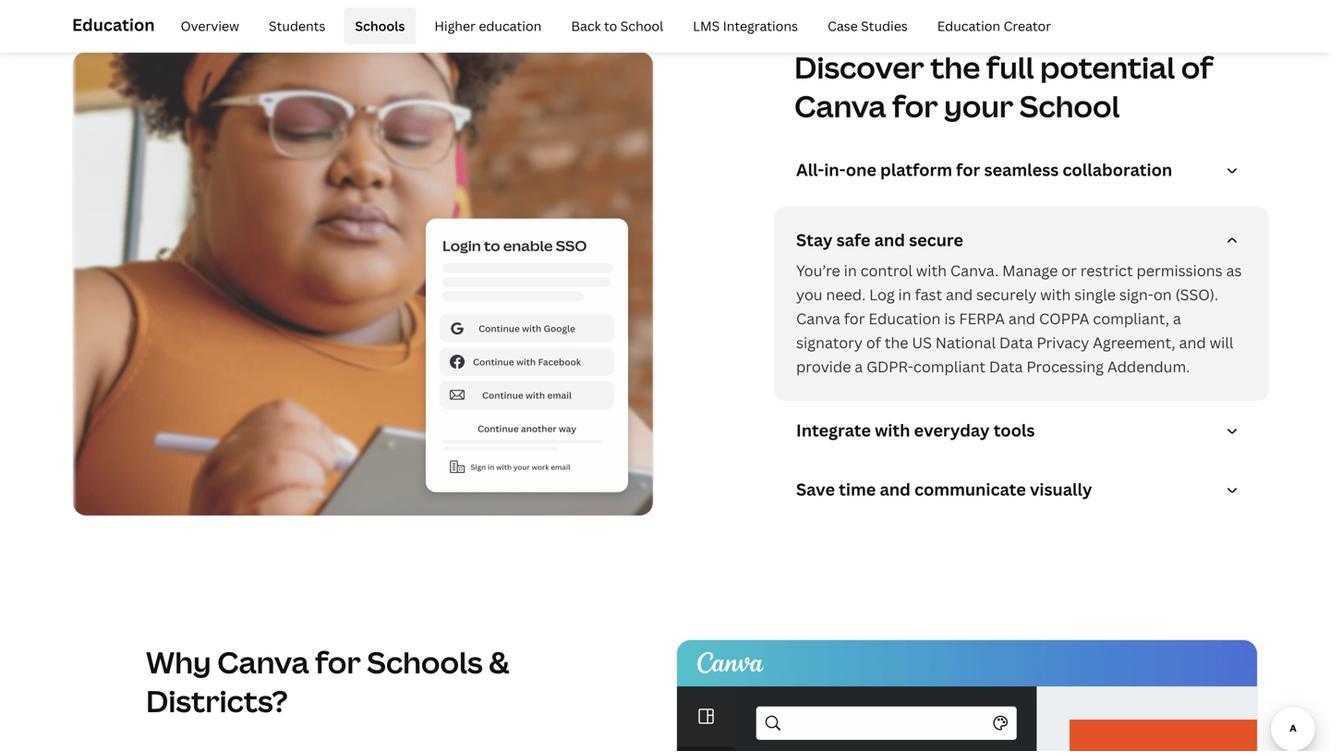 Task type: vqa. For each thing, say whether or not it's contained in the screenshot.
'as'
yes



Task type: describe. For each thing, give the bounding box(es) containing it.
0 vertical spatial data
[[999, 333, 1033, 352]]

for inside all-in-one platform for seamless collaboration dropdown button
[[956, 158, 980, 181]]

&
[[489, 642, 510, 682]]

you're in control with canva. manage or restrict permissions as you need. log in fast and securely with single sign-on (sso). canva for education is ferpa and coppa compliant, a signatory of the us national data privacy agreement, and will provide a gdpr-compliant data processing addendum.
[[796, 261, 1242, 377]]

tools
[[994, 419, 1035, 442]]

education for education creator
[[937, 17, 1001, 35]]

case studies
[[828, 17, 908, 35]]

provide
[[796, 357, 851, 377]]

log
[[869, 285, 895, 304]]

of inside you're in control with canva. manage or restrict permissions as you need. log in fast and securely with single sign-on (sso). canva for education is ferpa and coppa compliant, a signatory of the us national data privacy agreement, and will provide a gdpr-compliant data processing addendum.
[[866, 333, 881, 352]]

education for education
[[72, 13, 155, 36]]

as
[[1226, 261, 1242, 280]]

higher
[[434, 17, 476, 35]]

one
[[846, 158, 877, 181]]

canva inside discover the full potential of canva for your school
[[794, 86, 886, 126]]

the inside you're in control with canva. manage or restrict permissions as you need. log in fast and securely with single sign-on (sso). canva for education is ferpa and coppa compliant, a signatory of the us national data privacy agreement, and will provide a gdpr-compliant data processing addendum.
[[885, 333, 909, 352]]

menu bar containing overview
[[162, 7, 1062, 44]]

the inside discover the full potential of canva for your school
[[930, 47, 980, 87]]

lms integrations
[[693, 17, 798, 35]]

back
[[571, 17, 601, 35]]

and down securely
[[1009, 309, 1036, 328]]

creator
[[1004, 17, 1051, 35]]

save
[[796, 478, 835, 501]]

back to school link
[[560, 7, 675, 44]]

integrate with everyday tools button
[[796, 419, 1255, 449]]

higher education link
[[423, 7, 553, 44]]

permissions
[[1137, 261, 1223, 280]]

education creator
[[937, 17, 1051, 35]]

1 horizontal spatial a
[[1173, 309, 1181, 328]]

canva inside you're in control with canva. manage or restrict permissions as you need. log in fast and securely with single sign-on (sso). canva for education is ferpa and coppa compliant, a signatory of the us national data privacy agreement, and will provide a gdpr-compliant data processing addendum.
[[796, 309, 841, 328]]

person logging into canva using sso image
[[72, 51, 654, 516]]

studies
[[861, 17, 908, 35]]

or
[[1062, 261, 1077, 280]]

schools inside why canva for schools & districts?
[[367, 642, 483, 682]]

1 horizontal spatial in
[[898, 285, 911, 304]]

visually
[[1030, 478, 1092, 501]]

all-
[[796, 158, 824, 181]]

case studies link
[[817, 7, 919, 44]]

(sso).
[[1176, 285, 1219, 304]]

all-in-one platform for seamless collaboration button
[[796, 158, 1255, 189]]

addendum.
[[1107, 357, 1190, 377]]

districts?
[[146, 681, 288, 721]]

back to school
[[571, 17, 663, 35]]

safe
[[837, 229, 871, 251]]

signatory
[[796, 333, 863, 352]]

1 vertical spatial with
[[1040, 285, 1071, 304]]

why
[[146, 642, 211, 682]]

gdpr-
[[867, 357, 914, 377]]

canva inside why canva for schools & districts?
[[217, 642, 309, 682]]

why canva for schools & districts?
[[146, 642, 510, 721]]

lms integrations link
[[682, 7, 809, 44]]

single
[[1075, 285, 1116, 304]]

secure
[[909, 229, 964, 251]]

save time and communicate visually button
[[796, 478, 1255, 508]]

restrict
[[1081, 261, 1133, 280]]

fast
[[915, 285, 942, 304]]

in-
[[824, 158, 846, 181]]

stay
[[796, 229, 833, 251]]

manage
[[1002, 261, 1058, 280]]

education creator link
[[926, 7, 1062, 44]]

education
[[479, 17, 542, 35]]

and up control
[[874, 229, 905, 251]]

platform
[[880, 158, 953, 181]]

to
[[604, 17, 617, 35]]

us
[[912, 333, 932, 352]]

discover
[[794, 47, 924, 87]]

students
[[269, 17, 326, 35]]

your
[[944, 86, 1014, 126]]

you're
[[796, 261, 840, 280]]

for inside discover the full potential of canva for your school
[[892, 86, 938, 126]]



Task type: locate. For each thing, give the bounding box(es) containing it.
2 vertical spatial with
[[875, 419, 910, 442]]

integrations
[[723, 17, 798, 35]]

control
[[861, 261, 913, 280]]

all-in-one platform for seamless collaboration
[[796, 158, 1173, 181]]

0 vertical spatial in
[[844, 261, 857, 280]]

processing
[[1027, 357, 1104, 377]]

national
[[936, 333, 996, 352]]

and up the is
[[946, 285, 973, 304]]

in
[[844, 261, 857, 280], [898, 285, 911, 304]]

0 horizontal spatial in
[[844, 261, 857, 280]]

and right time
[[880, 478, 911, 501]]

stay safe and secure button
[[796, 229, 1255, 259]]

potential
[[1040, 47, 1175, 87]]

1 vertical spatial data
[[989, 357, 1023, 377]]

with right integrate
[[875, 419, 910, 442]]

0 horizontal spatial a
[[855, 357, 863, 377]]

and left will
[[1179, 333, 1206, 352]]

canva
[[794, 86, 886, 126], [796, 309, 841, 328], [217, 642, 309, 682]]

data
[[999, 333, 1033, 352], [989, 357, 1023, 377]]

a down (sso).
[[1173, 309, 1181, 328]]

1 vertical spatial the
[[885, 333, 909, 352]]

sign-
[[1120, 285, 1154, 304]]

school right "to"
[[621, 17, 663, 35]]

the
[[930, 47, 980, 87], [885, 333, 909, 352]]

0 vertical spatial canva
[[794, 86, 886, 126]]

2 vertical spatial canva
[[217, 642, 309, 682]]

0 vertical spatial with
[[916, 261, 947, 280]]

1 horizontal spatial of
[[1181, 47, 1213, 87]]

0 horizontal spatial with
[[875, 419, 910, 442]]

2 horizontal spatial with
[[1040, 285, 1071, 304]]

1 vertical spatial a
[[855, 357, 863, 377]]

in right log
[[898, 285, 911, 304]]

schools left & at bottom left
[[367, 642, 483, 682]]

0 vertical spatial schools
[[355, 17, 405, 35]]

everyday
[[914, 419, 990, 442]]

school inside discover the full potential of canva for your school
[[1020, 86, 1120, 126]]

agreement,
[[1093, 333, 1176, 352]]

seamless
[[984, 158, 1059, 181]]

1 horizontal spatial school
[[1020, 86, 1120, 126]]

0 vertical spatial a
[[1173, 309, 1181, 328]]

case
[[828, 17, 858, 35]]

communicate
[[915, 478, 1026, 501]]

school inside menu bar
[[621, 17, 663, 35]]

a left gdpr-
[[855, 357, 863, 377]]

0 horizontal spatial of
[[866, 333, 881, 352]]

higher education
[[434, 17, 542, 35]]

school
[[621, 17, 663, 35], [1020, 86, 1120, 126]]

schools
[[355, 17, 405, 35], [367, 642, 483, 682]]

save time and communicate visually
[[796, 478, 1092, 501]]

full
[[986, 47, 1034, 87]]

collaboration
[[1063, 158, 1173, 181]]

of inside discover the full potential of canva for your school
[[1181, 47, 1213, 87]]

and
[[874, 229, 905, 251], [946, 285, 973, 304], [1009, 309, 1036, 328], [1179, 333, 1206, 352], [880, 478, 911, 501]]

discover the full potential of canva for your school
[[794, 47, 1213, 126]]

menu bar
[[162, 7, 1062, 44]]

0 vertical spatial school
[[621, 17, 663, 35]]

you
[[796, 285, 823, 304]]

compliant
[[914, 357, 986, 377]]

with inside dropdown button
[[875, 419, 910, 442]]

securely
[[977, 285, 1037, 304]]

of right potential
[[1181, 47, 1213, 87]]

coppa
[[1039, 309, 1090, 328]]

for inside why canva for schools & districts?
[[315, 642, 361, 682]]

school up collaboration
[[1020, 86, 1120, 126]]

for
[[892, 86, 938, 126], [956, 158, 980, 181], [844, 309, 865, 328], [315, 642, 361, 682]]

1 vertical spatial school
[[1020, 86, 1120, 126]]

with up fast
[[916, 261, 947, 280]]

stay safe and secure
[[796, 229, 964, 251]]

0 horizontal spatial school
[[621, 17, 663, 35]]

schools left higher
[[355, 17, 405, 35]]

integrate
[[796, 419, 871, 442]]

education inside you're in control with canva. manage or restrict permissions as you need. log in fast and securely with single sign-on (sso). canva for education is ferpa and coppa compliant, a signatory of the us national data privacy agreement, and will provide a gdpr-compliant data processing addendum.
[[869, 309, 941, 328]]

with up the coppa
[[1040, 285, 1071, 304]]

on
[[1154, 285, 1172, 304]]

0 horizontal spatial the
[[885, 333, 909, 352]]

of up gdpr-
[[866, 333, 881, 352]]

compliant,
[[1093, 309, 1170, 328]]

overview
[[181, 17, 239, 35]]

time
[[839, 478, 876, 501]]

canva up in-
[[794, 86, 886, 126]]

privacy
[[1037, 333, 1089, 352]]

with
[[916, 261, 947, 280], [1040, 285, 1071, 304], [875, 419, 910, 442]]

is
[[944, 309, 956, 328]]

the left full
[[930, 47, 980, 87]]

the up gdpr-
[[885, 333, 909, 352]]

overview link
[[170, 7, 250, 44]]

canva down you
[[796, 309, 841, 328]]

education inside menu bar
[[937, 17, 1001, 35]]

in up need.
[[844, 261, 857, 280]]

1 vertical spatial in
[[898, 285, 911, 304]]

1 vertical spatial schools
[[367, 642, 483, 682]]

1 vertical spatial of
[[866, 333, 881, 352]]

students link
[[258, 7, 337, 44]]

1 horizontal spatial with
[[916, 261, 947, 280]]

of
[[1181, 47, 1213, 87], [866, 333, 881, 352]]

data down the 'national'
[[989, 357, 1023, 377]]

schools link
[[344, 7, 416, 44]]

will
[[1210, 333, 1234, 352]]

0 vertical spatial of
[[1181, 47, 1213, 87]]

1 horizontal spatial the
[[930, 47, 980, 87]]

education
[[72, 13, 155, 36], [937, 17, 1001, 35], [869, 309, 941, 328]]

data down ferpa
[[999, 333, 1033, 352]]

0 vertical spatial the
[[930, 47, 980, 87]]

lms
[[693, 17, 720, 35]]

canva.
[[950, 261, 999, 280]]

ferpa
[[959, 309, 1005, 328]]

canva right why
[[217, 642, 309, 682]]

need.
[[826, 285, 866, 304]]

integrate with everyday tools
[[796, 419, 1035, 442]]

1 vertical spatial canva
[[796, 309, 841, 328]]

a
[[1173, 309, 1181, 328], [855, 357, 863, 377]]

for inside you're in control with canva. manage or restrict permissions as you need. log in fast and securely with single sign-on (sso). canva for education is ferpa and coppa compliant, a signatory of the us national data privacy agreement, and will provide a gdpr-compliant data processing addendum.
[[844, 309, 865, 328]]



